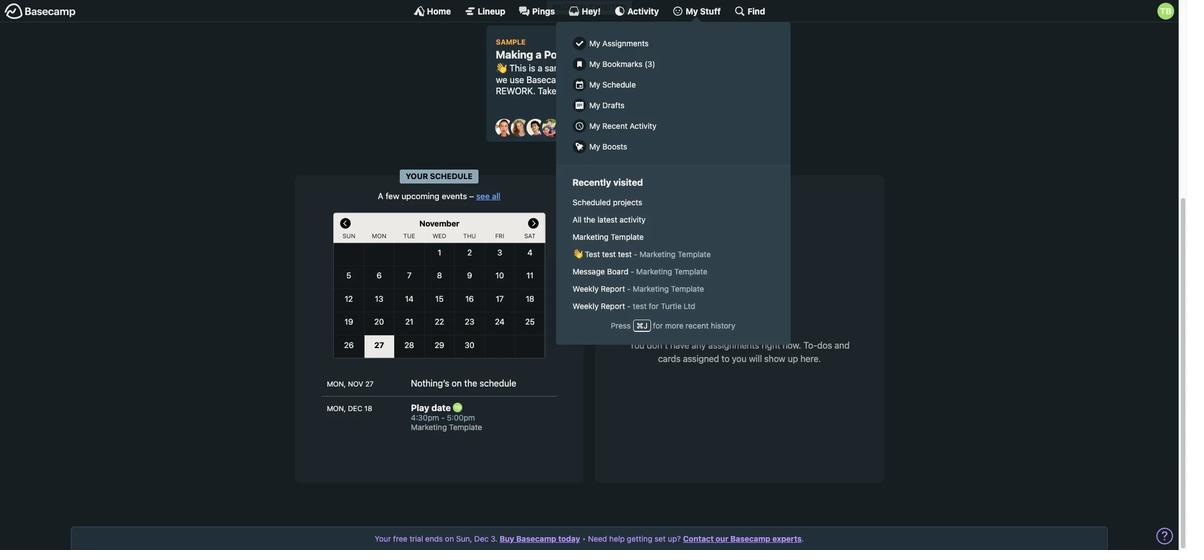 Task type: describe. For each thing, give the bounding box(es) containing it.
recent
[[603, 121, 628, 131]]

bookmarks
[[603, 59, 643, 69]]

latest
[[598, 215, 618, 225]]

marketing for weekly report - marketing template
[[633, 284, 669, 294]]

need
[[588, 535, 608, 544]]

- for message board - marketing template
[[631, 267, 635, 277]]

message
[[573, 267, 605, 277]]

my for my bookmarks (3)
[[590, 59, 601, 69]]

recently inside main element
[[573, 177, 612, 188]]

will
[[749, 354, 762, 364]]

boosts
[[603, 142, 628, 151]]

jennifer young image
[[542, 119, 560, 137]]

jared davis image
[[527, 119, 544, 137]]

my boosts link
[[567, 136, 780, 157]]

my drafts link
[[567, 95, 780, 116]]

history
[[711, 321, 736, 331]]

template for message board - marketing template
[[675, 267, 708, 277]]

👋 inside sample making a podcast 👋 this is a sample project to showcase how we use basecamp to make a podcast called rework. take a look around and explore!
[[496, 63, 507, 73]]

project
[[577, 63, 605, 73]]

help
[[610, 535, 625, 544]]

my assignments
[[590, 39, 649, 48]]

how
[[660, 63, 677, 73]]

fri
[[495, 233, 504, 240]]

trial
[[410, 535, 423, 544]]

annie bryan image
[[495, 119, 513, 137]]

mon
[[372, 233, 386, 240]]

for inside the recently visited pages element
[[649, 302, 659, 311]]

visited inside main element
[[614, 177, 643, 188]]

- for weekly report - test for turtle ltd
[[628, 302, 631, 311]]

activity link
[[615, 6, 659, 17]]

all
[[573, 215, 582, 225]]

getting
[[627, 535, 653, 544]]

my stuff
[[686, 6, 721, 16]]

my for my recent activity
[[590, 121, 601, 131]]

pings button
[[519, 6, 555, 17]]

(3)
[[645, 59, 656, 69]]

weekly for weekly report - marketing template
[[573, 284, 599, 294]]

a right is
[[538, 63, 543, 73]]

marketing template
[[573, 232, 644, 242]]

- inside 4:30pm     -     5:00pm marketing template
[[442, 414, 445, 423]]

- up message board - marketing template
[[634, 250, 638, 259]]

0 vertical spatial on
[[452, 379, 462, 389]]

you
[[630, 341, 645, 351]]

buy
[[500, 535, 515, 544]]

find button
[[735, 6, 766, 17]]

lineup
[[478, 6, 506, 16]]

marketing for 4:30pm     -     5:00pm marketing template
[[411, 423, 447, 433]]

victor cooper image
[[605, 119, 623, 137]]

a right making
[[536, 48, 542, 61]]

report for - test for turtle ltd
[[601, 302, 625, 311]]

date
[[432, 403, 451, 413]]

make
[[582, 75, 604, 85]]

0 horizontal spatial the
[[464, 379, 478, 389]]

all
[[492, 191, 501, 201]]

now.
[[783, 341, 802, 351]]

few
[[386, 191, 400, 201]]

scheduled projects
[[573, 198, 643, 207]]

mon, nov 27
[[327, 380, 374, 389]]

👋 inside the recently visited pages element
[[573, 250, 583, 259]]

show
[[765, 354, 786, 364]]

have
[[671, 341, 690, 351]]

assignments
[[603, 39, 649, 48]]

my schedule
[[590, 80, 636, 89]]

18
[[365, 405, 372, 413]]

0 horizontal spatial test
[[602, 250, 616, 259]]

1 vertical spatial for
[[653, 321, 663, 331]]

main element
[[0, 0, 1180, 345]]

cards
[[659, 354, 681, 364]]

use
[[510, 75, 525, 85]]

activity
[[620, 215, 646, 225]]

free
[[393, 535, 408, 544]]

basecamp right our
[[731, 535, 771, 544]]

contact
[[683, 535, 714, 544]]

5:00pm
[[447, 414, 475, 423]]

message board - marketing template
[[573, 267, 708, 277]]

buy basecamp today link
[[500, 535, 580, 544]]

podcast
[[613, 75, 646, 85]]

our
[[716, 535, 729, 544]]

a left look
[[559, 86, 564, 96]]

template for 4:30pm     -     5:00pm marketing template
[[449, 423, 482, 433]]

0 vertical spatial visited
[[596, 2, 627, 12]]

marketing up the test
[[573, 232, 609, 242]]

0 vertical spatial recently
[[553, 2, 594, 12]]

my recent activity
[[590, 121, 657, 131]]

this
[[510, 63, 527, 73]]

mon, for mon, nov 27
[[327, 380, 346, 389]]

find
[[748, 6, 766, 16]]

assigned
[[683, 354, 720, 364]]

marketing template link
[[567, 229, 780, 246]]

lineup link
[[465, 6, 506, 17]]

around
[[586, 86, 614, 96]]

0 vertical spatial recently visited
[[553, 2, 627, 12]]

template for weekly report - marketing template
[[671, 284, 705, 294]]

a
[[378, 191, 384, 201]]

4:30pm
[[411, 414, 439, 423]]

to‑dos
[[804, 341, 833, 351]]

contact our basecamp experts link
[[683, 535, 802, 544]]

report for - marketing template
[[601, 284, 625, 294]]

basecamp right the buy
[[517, 535, 557, 544]]

recently visited inside main element
[[573, 177, 643, 188]]

the inside main element
[[584, 215, 596, 225]]

up
[[788, 354, 799, 364]]

sample
[[496, 38, 526, 46]]

wed
[[433, 233, 446, 240]]

schedule for my schedule
[[603, 80, 636, 89]]

my boosts
[[590, 142, 628, 151]]

test
[[585, 250, 600, 259]]

your schedule
[[406, 172, 473, 181]]

my stuff button
[[673, 6, 721, 17]]

tue
[[403, 233, 415, 240]]

mon, for mon, dec 18
[[327, 405, 346, 413]]

weekly report - test for turtle ltd
[[573, 302, 696, 311]]

don't
[[647, 341, 668, 351]]



Task type: vqa. For each thing, say whether or not it's contained in the screenshot.
Turn
no



Task type: locate. For each thing, give the bounding box(es) containing it.
my left stuff
[[686, 6, 699, 16]]

recently up 'scheduled'
[[573, 177, 612, 188]]

1 vertical spatial recently
[[573, 177, 612, 188]]

1 vertical spatial on
[[445, 535, 454, 544]]

report down board
[[601, 284, 625, 294]]

mon, dec 18
[[327, 405, 372, 413]]

2 mon, from the top
[[327, 405, 346, 413]]

dec
[[348, 405, 363, 413], [475, 535, 489, 544]]

mon, left nov
[[327, 380, 346, 389]]

0 horizontal spatial and
[[616, 86, 631, 96]]

my drafts
[[590, 101, 625, 110]]

1 vertical spatial weekly
[[573, 302, 599, 311]]

- for weekly report - marketing template
[[628, 284, 631, 294]]

test
[[602, 250, 616, 259], [618, 250, 632, 259], [633, 302, 647, 311]]

1 vertical spatial recently visited
[[573, 177, 643, 188]]

4:30pm     -     5:00pm marketing template
[[411, 414, 482, 433]]

all the latest activity link
[[567, 211, 780, 229]]

my for my boosts
[[590, 142, 601, 151]]

2 horizontal spatial to
[[722, 354, 730, 364]]

assignments
[[709, 341, 760, 351]]

and inside you don't have any assignments right now. to‑dos and cards assigned to you will show up here.
[[835, 341, 850, 351]]

2 vertical spatial to
[[722, 354, 730, 364]]

called
[[648, 75, 672, 85]]

my assignments link
[[567, 33, 780, 54]]

your
[[406, 172, 428, 181], [375, 535, 391, 544]]

my up 'make'
[[590, 59, 601, 69]]

1 horizontal spatial to
[[607, 63, 616, 73]]

all the latest activity
[[573, 215, 646, 225]]

on up tim burton icon
[[452, 379, 462, 389]]

dec left '18' at the left bottom of page
[[348, 405, 363, 413]]

sample making a podcast 👋 this is a sample project to showcase how we use basecamp to make a podcast called rework. take a look around and explore!
[[496, 38, 677, 96]]

my for my stuff
[[686, 6, 699, 16]]

the right all
[[584, 215, 596, 225]]

1 vertical spatial the
[[464, 379, 478, 389]]

to
[[607, 63, 616, 73], [572, 75, 580, 85], [722, 354, 730, 364]]

basecamp up take
[[527, 75, 569, 85]]

schedule up 'events'
[[430, 172, 473, 181]]

projects
[[613, 198, 643, 207]]

0 horizontal spatial schedule
[[430, 172, 473, 181]]

👋 left the test
[[573, 250, 583, 259]]

here.
[[801, 354, 822, 364]]

making
[[496, 48, 534, 61]]

marketing down marketing template link
[[640, 250, 676, 259]]

recently visited
[[553, 2, 627, 12], [573, 177, 643, 188]]

0 vertical spatial schedule
[[603, 80, 636, 89]]

recently visited pages element
[[567, 194, 780, 315]]

stuff
[[701, 6, 721, 16]]

your for your schedule
[[406, 172, 428, 181]]

hey!
[[582, 6, 601, 16]]

your left free
[[375, 535, 391, 544]]

scheduled projects link
[[567, 194, 780, 211]]

j
[[644, 321, 648, 331]]

test for -
[[633, 302, 647, 311]]

1 vertical spatial your
[[375, 535, 391, 544]]

nothing's
[[411, 379, 450, 389]]

marketing down play date
[[411, 423, 447, 433]]

my bookmarks (3)
[[590, 59, 656, 69]]

your up upcoming
[[406, 172, 428, 181]]

and inside sample making a podcast 👋 this is a sample project to showcase how we use basecamp to make a podcast called rework. take a look around and explore!
[[616, 86, 631, 96]]

0 vertical spatial report
[[601, 284, 625, 294]]

any
[[692, 341, 706, 351]]

recently
[[553, 2, 594, 12], [573, 177, 612, 188]]

👋 up we
[[496, 63, 507, 73]]

to up look
[[572, 75, 580, 85]]

2 report from the top
[[601, 302, 625, 311]]

mon, down mon, nov 27
[[327, 405, 346, 413]]

you don't have any assignments right now. to‑dos and cards assigned to you will show up here.
[[630, 341, 850, 364]]

0 vertical spatial your
[[406, 172, 428, 181]]

on left sun,
[[445, 535, 454, 544]]

press
[[611, 321, 631, 331]]

👋
[[496, 63, 507, 73], [573, 250, 583, 259]]

1 vertical spatial mon,
[[327, 405, 346, 413]]

.
[[802, 535, 805, 544]]

and right the to‑dos
[[835, 341, 850, 351]]

1 vertical spatial to
[[572, 75, 580, 85]]

my for my assignments
[[590, 39, 601, 48]]

-
[[634, 250, 638, 259], [631, 267, 635, 277], [628, 284, 631, 294], [628, 302, 631, 311], [442, 414, 445, 423]]

experts
[[773, 535, 802, 544]]

for right 'j'
[[653, 321, 663, 331]]

tim burton image
[[1158, 3, 1175, 20]]

marketing for message board - marketing template
[[637, 267, 673, 277]]

my down project
[[590, 80, 601, 89]]

3.
[[491, 535, 498, 544]]

1 vertical spatial and
[[835, 341, 850, 351]]

tim burton image
[[453, 404, 463, 413]]

today
[[559, 535, 580, 544]]

0 horizontal spatial dec
[[348, 405, 363, 413]]

and
[[616, 86, 631, 96], [835, 341, 850, 351]]

more
[[666, 321, 684, 331]]

explore!
[[634, 86, 666, 96]]

your for your free trial ends on sun, dec  3. buy basecamp today • need help getting set up? contact our basecamp experts .
[[375, 535, 391, 544]]

1 vertical spatial report
[[601, 302, 625, 311]]

nicole katz image
[[574, 119, 591, 137]]

activity inside my stuff element
[[630, 121, 657, 131]]

👋 test test test - marketing template
[[573, 250, 711, 259]]

marketing inside 4:30pm     -     5:00pm marketing template
[[411, 423, 447, 433]]

for left turtle
[[649, 302, 659, 311]]

- down weekly report - marketing template
[[628, 302, 631, 311]]

my inside dropdown button
[[686, 6, 699, 16]]

0 vertical spatial and
[[616, 86, 631, 96]]

nothing's on the schedule
[[411, 379, 517, 389]]

2 horizontal spatial test
[[633, 302, 647, 311]]

nov
[[348, 380, 364, 389]]

0 vertical spatial for
[[649, 302, 659, 311]]

my stuff element
[[567, 33, 780, 157]]

hey! button
[[569, 6, 601, 17]]

1 weekly from the top
[[573, 284, 599, 294]]

1 vertical spatial visited
[[614, 177, 643, 188]]

my up project
[[590, 39, 601, 48]]

1 horizontal spatial and
[[835, 341, 850, 351]]

report up 'press' on the right bottom of page
[[601, 302, 625, 311]]

to left "you"
[[722, 354, 730, 364]]

1 horizontal spatial the
[[584, 215, 596, 225]]

recently visited up my assignments
[[553, 2, 627, 12]]

0 horizontal spatial to
[[572, 75, 580, 85]]

0 horizontal spatial 👋
[[496, 63, 507, 73]]

activity up assignments at right
[[628, 6, 659, 16]]

dec left 3. on the left bottom of page
[[475, 535, 489, 544]]

my down around
[[590, 101, 601, 110]]

right
[[762, 341, 781, 351]]

recent
[[686, 321, 709, 331]]

sat
[[524, 233, 536, 240]]

- up weekly report - test for turtle ltd
[[628, 284, 631, 294]]

1 mon, from the top
[[327, 380, 346, 389]]

my down steve marsh icon
[[590, 142, 601, 151]]

2 weekly from the top
[[573, 302, 599, 311]]

activity
[[628, 6, 659, 16], [630, 121, 657, 131]]

your free trial ends on sun, dec  3. buy basecamp today • need help getting set up? contact our basecamp experts .
[[375, 535, 805, 544]]

1 horizontal spatial your
[[406, 172, 428, 181]]

test down weekly report - marketing template
[[633, 302, 647, 311]]

cheryl walters image
[[511, 119, 529, 137]]

marketing down message board - marketing template
[[633, 284, 669, 294]]

1 horizontal spatial dec
[[475, 535, 489, 544]]

weekly
[[573, 284, 599, 294], [573, 302, 599, 311]]

0 vertical spatial to
[[607, 63, 616, 73]]

schedule inside my stuff element
[[603, 80, 636, 89]]

schedule for your schedule
[[430, 172, 473, 181]]

0 vertical spatial weekly
[[573, 284, 599, 294]]

a up around
[[606, 75, 611, 85]]

events
[[442, 191, 467, 201]]

1 vertical spatial 👋
[[573, 250, 583, 259]]

1 horizontal spatial schedule
[[603, 80, 636, 89]]

1 horizontal spatial test
[[618, 250, 632, 259]]

1 vertical spatial dec
[[475, 535, 489, 544]]

recently up podcast at top
[[553, 2, 594, 12]]

activity right recent
[[630, 121, 657, 131]]

ltd
[[684, 302, 696, 311]]

showcase
[[618, 63, 658, 73]]

turtle
[[661, 302, 682, 311]]

sun
[[343, 233, 355, 240]]

1 report from the top
[[601, 284, 625, 294]]

steve marsh image
[[589, 119, 607, 137]]

marketing down "👋 test test test - marketing template"
[[637, 267, 673, 277]]

0 vertical spatial activity
[[628, 6, 659, 16]]

visited up my assignments
[[596, 2, 627, 12]]

test right the test
[[602, 250, 616, 259]]

template inside 4:30pm     -     5:00pm marketing template
[[449, 423, 482, 433]]

0 vertical spatial mon,
[[327, 380, 346, 389]]

my schedule link
[[567, 74, 780, 95]]

1 horizontal spatial 👋
[[573, 250, 583, 259]]

home link
[[414, 6, 451, 17]]

to inside you don't have any assignments right now. to‑dos and cards assigned to you will show up here.
[[722, 354, 730, 364]]

1 vertical spatial schedule
[[430, 172, 473, 181]]

switch accounts image
[[4, 3, 76, 20]]

thu
[[463, 233, 476, 240]]

0 vertical spatial the
[[584, 215, 596, 225]]

josh fiske image
[[558, 119, 576, 137]]

to up my schedule
[[607, 63, 616, 73]]

recently visited up scheduled projects
[[573, 177, 643, 188]]

basecamp inside sample making a podcast 👋 this is a sample project to showcase how we use basecamp to make a podcast called rework. take a look around and explore!
[[527, 75, 569, 85]]

sun,
[[456, 535, 473, 544]]

is
[[529, 63, 536, 73]]

a
[[536, 48, 542, 61], [538, 63, 543, 73], [606, 75, 611, 85], [559, 86, 564, 96]]

my for my drafts
[[590, 101, 601, 110]]

the left schedule at bottom left
[[464, 379, 478, 389]]

0 vertical spatial 👋
[[496, 63, 507, 73]]

sample
[[545, 63, 574, 73]]

⌘
[[637, 321, 644, 331]]

- down date
[[442, 414, 445, 423]]

visited up projects
[[614, 177, 643, 188]]

⌘ j for more recent history
[[637, 321, 736, 331]]

0 vertical spatial dec
[[348, 405, 363, 413]]

test up board
[[618, 250, 632, 259]]

marketing
[[573, 232, 609, 242], [640, 250, 676, 259], [637, 267, 673, 277], [633, 284, 669, 294], [411, 423, 447, 433]]

november
[[419, 219, 460, 228]]

look
[[566, 86, 583, 96]]

my for my schedule
[[590, 80, 601, 89]]

scheduled
[[573, 198, 611, 207]]

1 vertical spatial activity
[[630, 121, 657, 131]]

0 horizontal spatial your
[[375, 535, 391, 544]]

test for test
[[618, 250, 632, 259]]

schedule
[[603, 80, 636, 89], [430, 172, 473, 181]]

- right board
[[631, 267, 635, 277]]

schedule down my bookmarks (3)
[[603, 80, 636, 89]]

drafts
[[603, 101, 625, 110]]

my left "victor cooper" icon
[[590, 121, 601, 131]]

and down podcast
[[616, 86, 631, 96]]

weekly for weekly report - test for turtle ltd
[[573, 302, 599, 311]]

a few upcoming events – see all
[[378, 191, 501, 201]]



